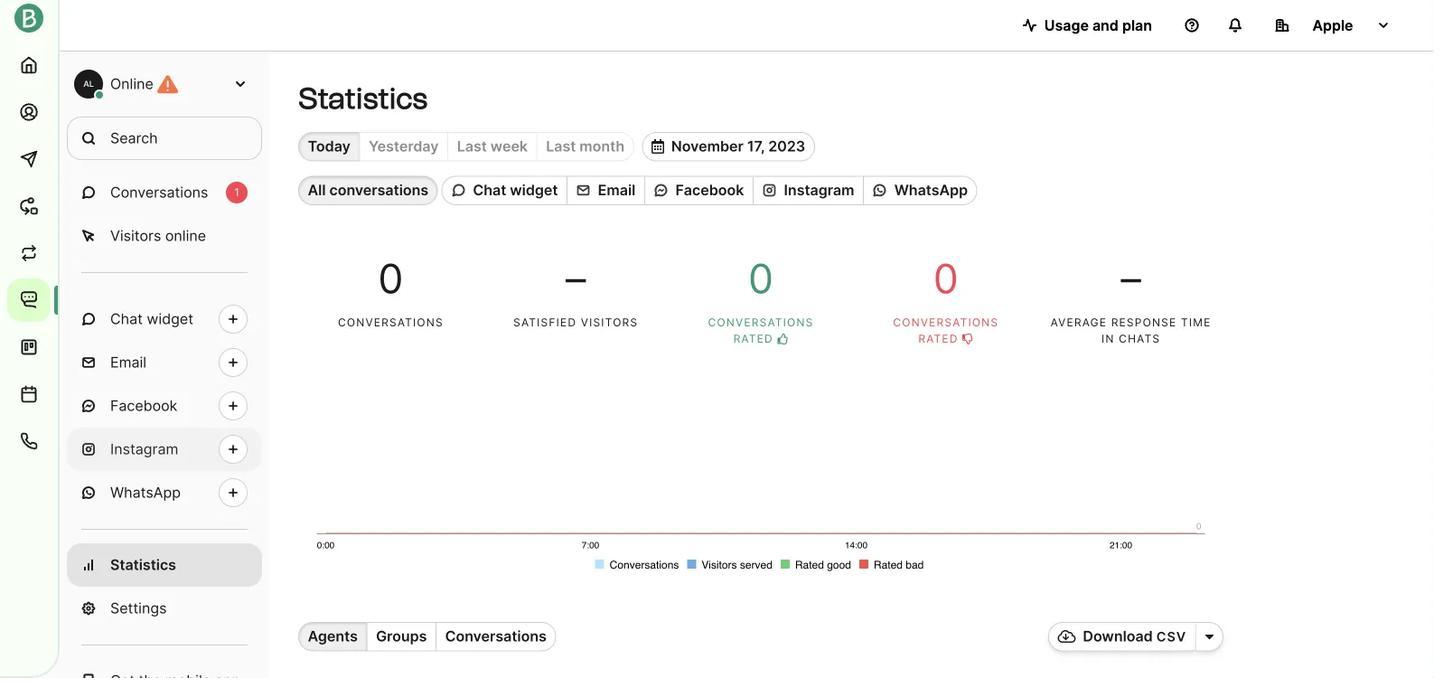 Task type: describe. For each thing, give the bounding box(es) containing it.
agents button
[[298, 622, 367, 651]]

usage and plan button
[[1009, 7, 1167, 43]]

1 0 from the left
[[378, 254, 404, 303]]

visitors online
[[110, 227, 206, 245]]

whatsapp inside button
[[895, 181, 968, 199]]

instagram button
[[753, 176, 863, 205]]

email link
[[67, 341, 262, 384]]

rated for good icon
[[734, 332, 774, 345]]

1
[[234, 186, 239, 199]]

– for visitors
[[566, 254, 586, 303]]

in
[[1102, 332, 1115, 345]]

november
[[672, 138, 744, 155]]

conversations inside button
[[445, 628, 547, 645]]

0 horizontal spatial widget
[[147, 310, 194, 328]]

download csv
[[1083, 628, 1187, 645]]

agents
[[308, 628, 358, 645]]

solo image
[[1205, 629, 1215, 644]]

facebook inside button
[[676, 181, 744, 199]]

settings
[[110, 599, 167, 617]]

conversations button
[[436, 622, 556, 651]]

usage and plan
[[1045, 16, 1153, 34]]

november 17, 2023
[[672, 138, 806, 155]]

whatsapp link
[[67, 471, 262, 514]]

all conversations button
[[298, 176, 438, 205]]

apple
[[1313, 16, 1354, 34]]

0 for good icon
[[749, 254, 774, 303]]

all conversations
[[308, 181, 429, 199]]

response
[[1112, 316, 1177, 329]]

rated for bad 'icon'
[[919, 332, 959, 345]]

chats
[[1119, 332, 1161, 345]]

al
[[83, 79, 94, 89]]

statistics link
[[67, 543, 262, 587]]

time
[[1182, 316, 1212, 329]]

0 horizontal spatial conversations
[[110, 184, 208, 201]]

instagram inside instagram link
[[110, 440, 178, 458]]

chat widget button
[[442, 176, 567, 205]]

0 horizontal spatial chat widget
[[110, 310, 194, 328]]

bad image
[[963, 334, 974, 344]]

1 vertical spatial facebook
[[110, 397, 178, 415]]

settings link
[[67, 587, 262, 630]]

– for response
[[1121, 254, 1142, 303]]

plan
[[1123, 16, 1153, 34]]

satisfied
[[514, 316, 577, 329]]

good image
[[778, 334, 789, 344]]

average response time in chats
[[1051, 316, 1212, 345]]



Task type: locate. For each thing, give the bounding box(es) containing it.
0 vertical spatial statistics
[[298, 81, 428, 116]]

online
[[110, 75, 154, 93]]

0 horizontal spatial statistics
[[110, 556, 176, 574]]

csv
[[1157, 629, 1187, 645]]

0 vertical spatial whatsapp
[[895, 181, 968, 199]]

download
[[1083, 628, 1153, 645]]

today button
[[298, 132, 359, 161]]

chat widget up email link
[[110, 310, 194, 328]]

widget up email link
[[147, 310, 194, 328]]

0 vertical spatial facebook
[[676, 181, 744, 199]]

whatsapp
[[895, 181, 968, 199], [110, 484, 181, 501]]

0 vertical spatial conversations
[[110, 184, 208, 201]]

email button
[[567, 176, 644, 205]]

chat
[[473, 181, 507, 199], [110, 310, 143, 328]]

– up response
[[1121, 254, 1142, 303]]

0 vertical spatial instagram
[[784, 181, 855, 199]]

1 vertical spatial widget
[[147, 310, 194, 328]]

1 horizontal spatial email
[[598, 181, 636, 199]]

2 conversations rated from the left
[[894, 316, 999, 345]]

2023
[[769, 138, 806, 155]]

rated
[[734, 332, 774, 345], [919, 332, 959, 345]]

visitors
[[581, 316, 639, 329]]

facebook link
[[67, 384, 262, 428]]

widget left email 'button'
[[510, 181, 558, 199]]

all
[[308, 181, 326, 199]]

1 vertical spatial conversations
[[445, 628, 547, 645]]

conversations rated for bad 'icon'
[[894, 316, 999, 345]]

whatsapp button
[[863, 176, 978, 205]]

and
[[1093, 16, 1119, 34]]

instagram down facebook link
[[110, 440, 178, 458]]

2 0 from the left
[[749, 254, 774, 303]]

1 horizontal spatial chat widget
[[473, 181, 558, 199]]

chat widget inside button
[[473, 181, 558, 199]]

facebook down november
[[676, 181, 744, 199]]

conversations
[[330, 181, 429, 199], [338, 316, 444, 329], [708, 316, 814, 329], [894, 316, 999, 329]]

1 vertical spatial chat widget
[[110, 310, 194, 328]]

1 horizontal spatial –
[[1121, 254, 1142, 303]]

rated left bad 'icon'
[[919, 332, 959, 345]]

groups
[[376, 628, 427, 645]]

2 rated from the left
[[919, 332, 959, 345]]

rated left good icon
[[734, 332, 774, 345]]

search link
[[67, 117, 262, 160]]

1 horizontal spatial facebook
[[676, 181, 744, 199]]

0 vertical spatial widget
[[510, 181, 558, 199]]

1 vertical spatial statistics
[[110, 556, 176, 574]]

0 vertical spatial email
[[598, 181, 636, 199]]

0 for bad 'icon'
[[934, 254, 959, 303]]

0 horizontal spatial instagram
[[110, 440, 178, 458]]

apple button
[[1261, 7, 1406, 43]]

chat widget left email 'button'
[[473, 181, 558, 199]]

visitors
[[110, 227, 161, 245]]

conversations
[[110, 184, 208, 201], [445, 628, 547, 645]]

chat inside button
[[473, 181, 507, 199]]

chat widget link
[[67, 297, 262, 341]]

0 horizontal spatial 0
[[378, 254, 404, 303]]

0 horizontal spatial chat
[[110, 310, 143, 328]]

instagram link
[[67, 428, 262, 471]]

facebook down email link
[[110, 397, 178, 415]]

– up satisfied visitors
[[566, 254, 586, 303]]

satisfied visitors
[[514, 316, 639, 329]]

3 0 from the left
[[934, 254, 959, 303]]

1 horizontal spatial statistics
[[298, 81, 428, 116]]

instagram inside instagram button
[[784, 181, 855, 199]]

widget inside button
[[510, 181, 558, 199]]

conversations rated
[[708, 316, 814, 345], [894, 316, 999, 345]]

statistics up today
[[298, 81, 428, 116]]

0 horizontal spatial email
[[110, 353, 147, 371]]

0
[[378, 254, 404, 303], [749, 254, 774, 303], [934, 254, 959, 303]]

1 – from the left
[[566, 254, 586, 303]]

1 horizontal spatial whatsapp
[[895, 181, 968, 199]]

search
[[110, 129, 158, 147]]

statistics up settings
[[110, 556, 176, 574]]

conversations inside button
[[330, 181, 429, 199]]

chat widget
[[473, 181, 558, 199], [110, 310, 194, 328]]

groups button
[[367, 622, 436, 651]]

facebook
[[676, 181, 744, 199], [110, 397, 178, 415]]

0 horizontal spatial facebook
[[110, 397, 178, 415]]

2 horizontal spatial 0
[[934, 254, 959, 303]]

1 horizontal spatial widget
[[510, 181, 558, 199]]

1 vertical spatial email
[[110, 353, 147, 371]]

1 horizontal spatial instagram
[[784, 181, 855, 199]]

1 horizontal spatial conversations
[[445, 628, 547, 645]]

1 horizontal spatial chat
[[473, 181, 507, 199]]

1 vertical spatial chat
[[110, 310, 143, 328]]

0 horizontal spatial rated
[[734, 332, 774, 345]]

2 – from the left
[[1121, 254, 1142, 303]]

–
[[566, 254, 586, 303], [1121, 254, 1142, 303]]

0 horizontal spatial –
[[566, 254, 586, 303]]

today
[[308, 138, 351, 155]]

1 vertical spatial whatsapp
[[110, 484, 181, 501]]

17,
[[747, 138, 765, 155]]

1 vertical spatial instagram
[[110, 440, 178, 458]]

0 horizontal spatial conversations rated
[[708, 316, 814, 345]]

1 horizontal spatial rated
[[919, 332, 959, 345]]

email down chat widget link
[[110, 353, 147, 371]]

online
[[165, 227, 206, 245]]

1 rated from the left
[[734, 332, 774, 345]]

1 horizontal spatial conversations rated
[[894, 316, 999, 345]]

email left facebook button
[[598, 181, 636, 199]]

conversations rated for good icon
[[708, 316, 814, 345]]

email inside 'button'
[[598, 181, 636, 199]]

0 vertical spatial chat
[[473, 181, 507, 199]]

0 vertical spatial chat widget
[[473, 181, 558, 199]]

november 17, 2023 button
[[642, 132, 815, 161]]

1 conversations rated from the left
[[708, 316, 814, 345]]

usage
[[1045, 16, 1089, 34]]

statistics
[[298, 81, 428, 116], [110, 556, 176, 574]]

1 horizontal spatial 0
[[749, 254, 774, 303]]

widget
[[510, 181, 558, 199], [147, 310, 194, 328]]

visitors online link
[[67, 214, 262, 258]]

email
[[598, 181, 636, 199], [110, 353, 147, 371]]

instagram
[[784, 181, 855, 199], [110, 440, 178, 458]]

instagram down 2023
[[784, 181, 855, 199]]

0 horizontal spatial whatsapp
[[110, 484, 181, 501]]

average
[[1051, 316, 1108, 329]]

facebook button
[[644, 176, 753, 205]]



Task type: vqa. For each thing, say whether or not it's contained in the screenshot.
2nd – from the left
yes



